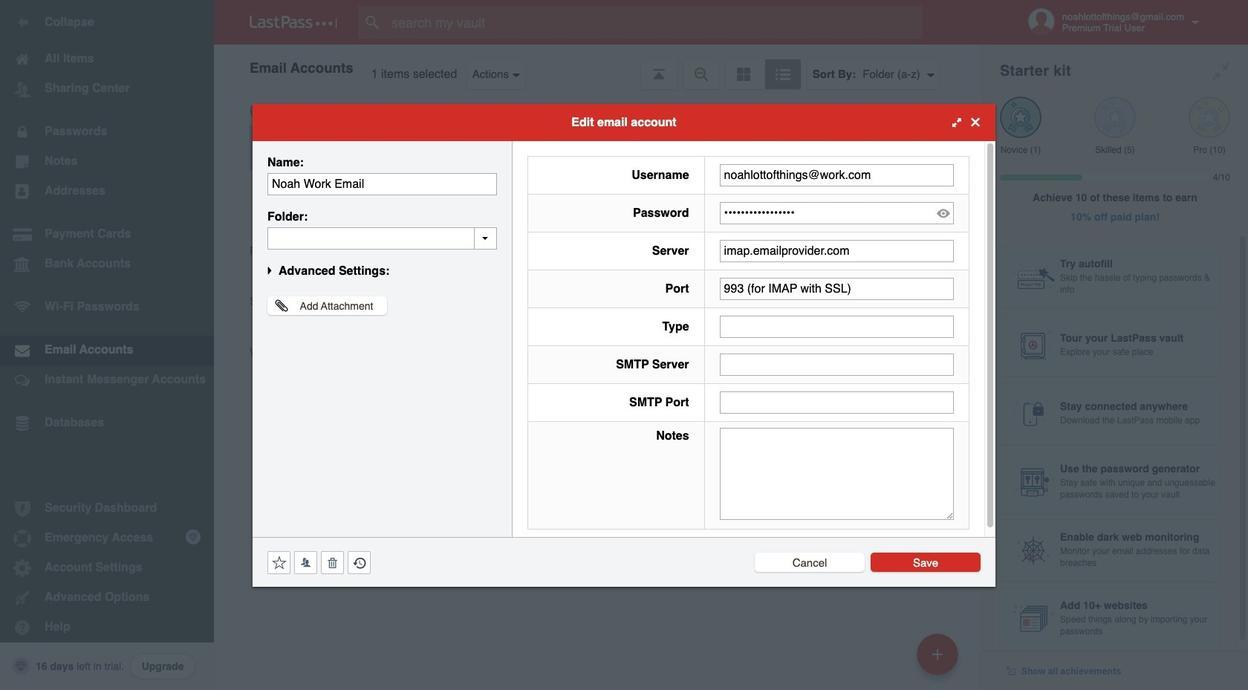 Task type: locate. For each thing, give the bounding box(es) containing it.
None text field
[[720, 240, 955, 262], [720, 316, 955, 338], [720, 353, 955, 376], [720, 428, 955, 520], [720, 240, 955, 262], [720, 316, 955, 338], [720, 353, 955, 376], [720, 428, 955, 520]]

new item navigation
[[912, 630, 968, 691]]

None text field
[[720, 164, 955, 186], [268, 173, 497, 195], [268, 227, 497, 249], [720, 278, 955, 300], [720, 391, 955, 414], [720, 164, 955, 186], [268, 173, 497, 195], [268, 227, 497, 249], [720, 278, 955, 300], [720, 391, 955, 414]]

search my vault text field
[[358, 6, 952, 39]]

new item image
[[933, 649, 943, 660]]

dialog
[[253, 104, 996, 587]]

Search search field
[[358, 6, 952, 39]]

None password field
[[720, 202, 955, 224]]



Task type: describe. For each thing, give the bounding box(es) containing it.
vault options navigation
[[214, 45, 983, 89]]

main navigation navigation
[[0, 0, 214, 691]]

lastpass image
[[250, 16, 338, 29]]



